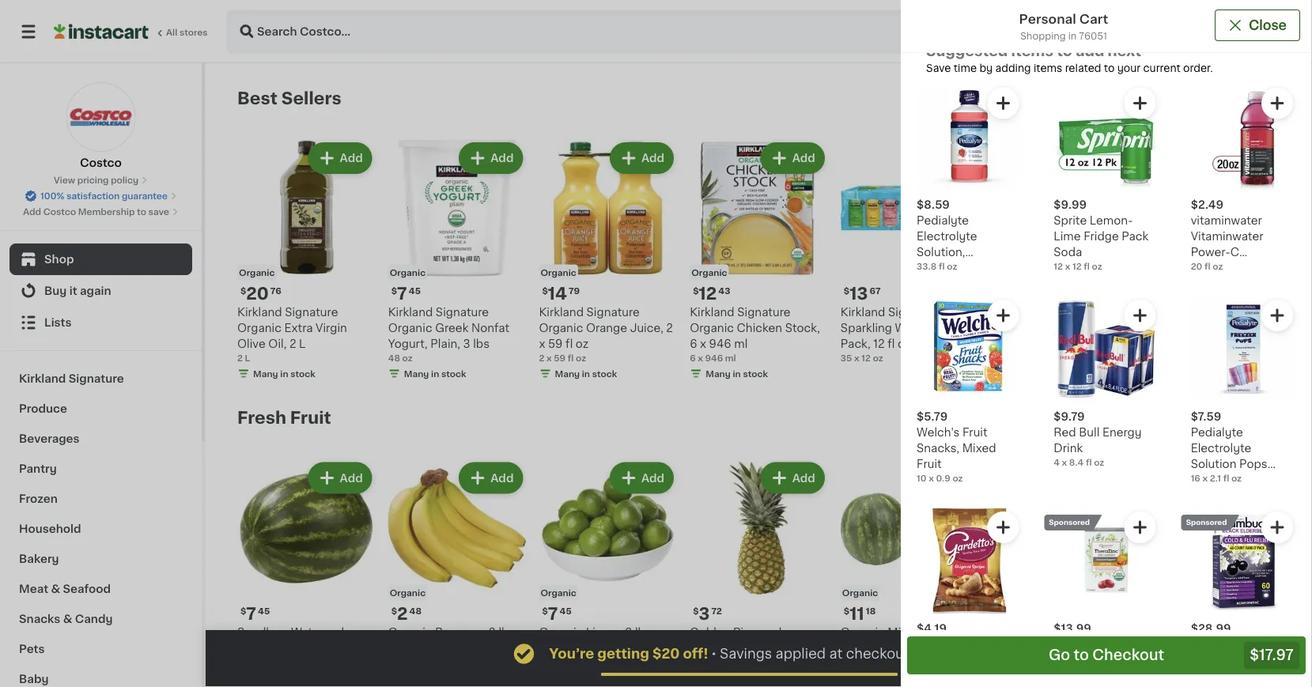 Task type: vqa. For each thing, say whether or not it's contained in the screenshot.


Task type: describe. For each thing, give the bounding box(es) containing it.
suggested items to add next save time by adding items related to your current order.
[[926, 44, 1213, 74]]

$ for kirkland signature sparkling water, variety pack, 12 fl oz, 35 ct
[[844, 287, 850, 295]]

add for seedless watermelon
[[340, 473, 363, 484]]

$ for organic limes, 3 lbs
[[542, 607, 548, 615]]

oz inside kirkland signature organic greek nonfat yogurt, plain, 3 lbs 48 oz
[[402, 354, 413, 363]]

$ 20 76
[[241, 286, 281, 302]]

in for kirkland signature organic greek nonfat yogurt, plain, 3 lbs 48 oz
[[431, 370, 439, 378]]

pack inside $9.99 sprite lemon- lime fridge pack soda 12 x 12 fl oz
[[1122, 231, 1149, 242]]

to down personal cart shopping in 76051
[[1057, 44, 1073, 58]]

2 down cantaloupe,
[[1143, 642, 1148, 651]]

meat & seafood link
[[9, 574, 192, 604]]

76051
[[1079, 31, 1108, 40]]

add 1  sambucol cold & flu relief black elderberry tablets image
[[1268, 519, 1287, 538]]

view for view pricing policy
[[54, 176, 75, 185]]

group containing $8.59
[[917, 85, 1022, 274]]

sponsored for $13.99
[[1049, 520, 1090, 527]]

$ 3 72
[[693, 606, 722, 623]]

oz inside $9.99 sprite lemon- lime fridge pack soda 12 x 12 fl oz
[[1092, 263, 1103, 271]]

kirkland signature link
[[9, 364, 192, 394]]

add for kirkland signature organic orange juice, 2 x 59 fl oz
[[642, 153, 665, 164]]

2 vertical spatial 6
[[690, 354, 696, 363]]

product group containing 3
[[690, 459, 828, 672]]

ct down $7.33 element
[[1222, 627, 1234, 638]]

kirkland for chicken
[[690, 307, 735, 318]]

3 left lb
[[539, 642, 545, 651]]

$2.49 vitaminwater vitaminwater power-c dragonfruit water
[[1191, 199, 1290, 274]]

ct right applied at the bottom right
[[841, 659, 852, 670]]

bacon
[[1026, 323, 1061, 334]]

many in stock for kirkland signature organic greek nonfat yogurt, plain, 3 lbs 48 oz
[[404, 370, 466, 378]]

orange
[[586, 323, 627, 334]]

kirkland up 'produce'
[[19, 373, 66, 384]]

instacart logo image
[[54, 22, 149, 41]]

$7.33 element
[[1143, 604, 1281, 625]]

bananas,
[[435, 627, 486, 638]]

water,
[[895, 323, 930, 334]]

1 13 from the left
[[850, 286, 868, 302]]

$20
[[653, 648, 680, 661]]

bites,
[[992, 323, 1023, 334]]

many for 13 kirkland signature organic creamy peanut butter, 28 oz, 2 ct 2 x 28 oz
[[1158, 370, 1184, 378]]

organic inside organic mini watermelon seedless, 2 ct 2 ct
[[841, 627, 885, 638]]

kirkland inside 13 kirkland signature organic creamy peanut butter, 28 oz, 2 ct 2 x 28 oz
[[1143, 307, 1187, 318]]

add button for seedless watermelon
[[310, 464, 371, 493]]

pets link
[[9, 634, 192, 665]]

product group containing 20
[[237, 139, 376, 383]]

33.8
[[917, 263, 937, 271]]

mixed
[[963, 444, 997, 455]]

applied
[[776, 648, 826, 661]]

3 up you're getting $20 off!
[[625, 627, 632, 638]]

add for kirkland signature organic creamy peanut butter, 28 oz, 2 ct
[[1245, 153, 1268, 164]]

buy it again
[[44, 286, 111, 297]]

72
[[712, 607, 722, 615]]

seafood
[[63, 584, 111, 595]]

fl inside $9.99 sprite lemon- lime fridge pack soda 12 x 12 fl oz
[[1084, 263, 1090, 271]]

c
[[1231, 247, 1240, 258]]

0 vertical spatial ml
[[734, 338, 748, 349]]

bull
[[1079, 428, 1100, 439]]

add button for kirkland signature organic greek nonfat yogurt, plain, 3 lbs
[[461, 144, 522, 172]]

$8.59
[[917, 199, 950, 210]]

mini
[[888, 627, 911, 638]]

best sellers
[[237, 90, 342, 106]]

stock for kirkland signature organic orange juice, 2 x 59 fl oz 2 x 59 fl oz
[[592, 370, 617, 378]]

kirkland signature organic orange juice, 2 x 59 fl oz 2 x 59 fl oz
[[539, 307, 673, 363]]

add button for kirkland signature organic creamy peanut butter, 28 oz, 2 ct
[[1215, 144, 1276, 172]]

add 1  gardetto's roasted garlic rye chips, snack bag image
[[994, 519, 1013, 538]]

many for kirkland signature organic orange juice, 2 x 59 fl oz 2 x 59 fl oz
[[555, 370, 580, 378]]

pets
[[19, 644, 45, 655]]

2 down at on the bottom right of the page
[[841, 674, 846, 683]]

add 1  pedialyte electrolyte solution pops variety pack pops image
[[1268, 306, 1287, 325]]

$ 7 45 for seedless watermelon
[[241, 606, 270, 623]]

seedless
[[237, 627, 288, 638]]

stock for kirkland signature organic greek nonfat yogurt, plain, 3 lbs 48 oz
[[441, 370, 466, 378]]

48 inside kirkland signature organic greek nonfat yogurt, plain, 3 lbs 48 oz
[[388, 354, 400, 363]]

in for 18 starbucks sous vide egg bites, bacon and gruyere, 21 oz 21 oz
[[1035, 370, 1043, 378]]

at
[[830, 648, 843, 661]]

vide
[[1081, 307, 1105, 318]]

product group containing 2
[[388, 459, 526, 672]]

organic inside kirkland signature organic greek nonfat yogurt, plain, 3 lbs 48 oz
[[388, 323, 432, 334]]

x inside the 'kirkland signature sparkling water, variety pack, 12 fl oz, 35 ct 35 x 12 oz'
[[854, 354, 860, 363]]

many for kirkland signature organic greek nonfat yogurt, plain, 3 lbs 48 oz
[[404, 370, 429, 378]]

related
[[1065, 64, 1102, 74]]

view all (30+) button
[[1092, 82, 1192, 114]]

stock for golden pineapple 1 ct
[[743, 658, 768, 667]]

group containing $2.49
[[1191, 85, 1297, 274]]

stock for kirkland signature organic extra virgin olive oil, 2 l 2 l
[[291, 370, 316, 378]]

add 1  sprite lemon-lime fridge pack soda image
[[1131, 94, 1150, 113]]

add button for kirkland signature organic chicken stock, 6 x 946 ml
[[762, 144, 823, 172]]

lemon-
[[1090, 215, 1133, 227]]

many in stock for $ 14 fresh cut fruit bowl, 3 lbs
[[1008, 674, 1070, 683]]

x inside the $9.79 red bull energy drink 4 x 8.4 fl oz
[[1062, 459, 1067, 468]]

sellers
[[281, 90, 342, 106]]

$8.59 pedialyte electrolyte solution, strawberry
[[917, 199, 978, 274]]

yogurt,
[[388, 338, 428, 349]]

add button for golden pineapple
[[762, 464, 823, 493]]

2 right juice, at the top of the page
[[666, 323, 673, 334]]

product group containing cantaloupe, 2 ct
[[1143, 459, 1281, 672]]

to left your in the right of the page
[[1104, 64, 1115, 74]]

cut
[[1025, 627, 1046, 638]]

14 for $ 14 79
[[548, 286, 567, 302]]

drink
[[1054, 444, 1083, 455]]

• savings applied at checkout.
[[712, 648, 913, 661]]

shop
[[44, 254, 74, 265]]

add 1  welch's fruit snacks, mixed fruit image
[[994, 306, 1013, 325]]

best
[[237, 90, 278, 106]]

add for kirkland signature organic greek nonfat yogurt, plain, 3 lbs
[[491, 153, 514, 164]]

group containing $5.79
[[917, 297, 1022, 485]]

organic limes, 3 lbs 3 lb
[[539, 627, 652, 651]]

lime
[[1054, 231, 1081, 242]]

fl inside the 'kirkland signature sparkling water, variety pack, 12 fl oz, 35 ct 35 x 12 oz'
[[888, 338, 895, 349]]

view for view all (30+)
[[1098, 93, 1126, 104]]

fresh fruit
[[237, 410, 331, 427]]

frozen
[[19, 494, 58, 505]]

add for kirkland signature organic chicken stock, 6 x 946 ml
[[792, 153, 816, 164]]

pedialyte for $7.59
[[1191, 428, 1244, 439]]

vitaminwater
[[1191, 215, 1262, 227]]

in for kirkland signature organic chicken stock, 6 x 946 ml 6 x 946 ml
[[733, 370, 741, 378]]

add for starbucks sous vide egg bites, bacon and gruyere, 21 oz
[[1094, 153, 1117, 164]]

savings
[[720, 648, 772, 661]]

1 vertical spatial 59
[[554, 354, 566, 363]]

many in stock for cantaloupe, 2 ct 2 ct
[[1158, 658, 1221, 667]]

add for organic mini watermelon seedless, 2 ct
[[943, 473, 966, 484]]

baby link
[[9, 665, 192, 688]]

add button for kirkland signature sparkling water, variety pack, 12 fl oz, 35 ct
[[913, 144, 974, 172]]

in for 13 kirkland signature organic creamy peanut butter, 28 oz, 2 ct 2 x 28 oz
[[1186, 370, 1194, 378]]

3 left 72 at the right bottom of the page
[[699, 606, 710, 623]]

1 vertical spatial ml
[[725, 354, 736, 363]]

golden
[[690, 627, 731, 638]]

2 up organic bananas, 3 lbs
[[397, 606, 408, 623]]

ct inside the 'kirkland signature sparkling water, variety pack, 12 fl oz, 35 ct 35 x 12 oz'
[[934, 338, 946, 349]]

0 horizontal spatial 20
[[246, 286, 269, 302]]

product group containing 18
[[992, 139, 1130, 383]]

100%
[[40, 192, 64, 201]]

1 horizontal spatial l
[[299, 338, 306, 349]]

chicken
[[737, 323, 783, 334]]

$ for seedless watermelon
[[241, 607, 246, 615]]

$9.99
[[1054, 199, 1087, 210]]

plain,
[[431, 338, 460, 349]]

2 down $7.33 element
[[1213, 627, 1220, 638]]

3 inside the $ 14 fresh cut fruit bowl, 3 lbs
[[1109, 627, 1116, 638]]

organic inside organic limes, 3 lbs 3 lb
[[539, 627, 583, 638]]

1 horizontal spatial 35
[[917, 338, 931, 349]]

0 vertical spatial 946
[[709, 338, 732, 349]]

$7.59 pedialyte electrolyte solution pops variety pack pops
[[1191, 411, 1291, 486]]

ct down cantaloupe,
[[1150, 642, 1159, 651]]

shop link
[[9, 244, 192, 275]]

suggested
[[926, 44, 1008, 58]]

kirkland signature sparkling water, variety pack, 12 fl oz, 35 ct 35 x 12 oz
[[841, 307, 972, 363]]

variety inside the 'kirkland signature sparkling water, variety pack, 12 fl oz, 35 ct 35 x 12 oz'
[[933, 323, 972, 334]]

add 1  quantum health zinc lozenges, blood orange image
[[1131, 519, 1150, 538]]

many in stock for kirkland signature organic extra virgin olive oil, 2 l 2 l
[[253, 370, 316, 378]]

kirkland for extra
[[237, 307, 282, 318]]

seedless,
[[911, 643, 965, 654]]

olive
[[237, 338, 266, 349]]

sous
[[1050, 307, 1078, 318]]

lbs inside organic limes, 3 lbs 3 lb
[[635, 627, 652, 638]]

welch's
[[917, 428, 960, 439]]

view pricing policy
[[54, 176, 139, 185]]

2 right oil,
[[289, 338, 296, 349]]

household link
[[9, 514, 192, 544]]

16 x 2.1 fl oz
[[1191, 475, 1242, 483]]

0 horizontal spatial l
[[245, 354, 250, 363]]

1
[[690, 642, 694, 651]]

0 vertical spatial 20
[[1191, 263, 1203, 271]]

add for golden pineapple
[[792, 473, 816, 484]]

nonfat
[[471, 323, 510, 334]]

sponsored for $28.99
[[1186, 520, 1227, 527]]

by
[[980, 64, 993, 74]]

fruit inside the $ 14 fresh cut fruit bowl, 3 lbs
[[1048, 627, 1073, 638]]

current
[[1144, 64, 1181, 74]]

2 down $ 14 79
[[539, 354, 545, 363]]

$ for organic bananas, 3 lbs
[[391, 607, 397, 615]]

organic inside kirkland signature organic chicken stock, 6 x 946 ml 6 x 946 ml
[[690, 323, 734, 334]]

$4.19
[[917, 624, 947, 635]]

2 down the butter,
[[1143, 354, 1148, 363]]

kirkland signature organic extra virgin olive oil, 2 l 2 l
[[237, 307, 347, 363]]

in inside personal cart shopping in 76051
[[1069, 31, 1077, 40]]

1 vertical spatial 946
[[705, 354, 723, 363]]

0 horizontal spatial 28
[[1158, 354, 1169, 363]]

virgin
[[316, 323, 347, 334]]

1 horizontal spatial 28
[[1183, 338, 1197, 349]]

kirkland signature organic chicken stock, 6 x 946 ml 6 x 946 ml
[[690, 307, 820, 363]]

sprite
[[1054, 215, 1087, 227]]

lbs inside the $ 14 fresh cut fruit bowl, 3 lbs
[[992, 643, 1008, 654]]

stock for kirkland signature organic chicken stock, 6 x 946 ml 6 x 946 ml
[[743, 370, 768, 378]]

to down "guarantee"
[[137, 208, 146, 216]]

$ 13 67
[[844, 286, 881, 302]]

0 vertical spatial items
[[1011, 44, 1054, 58]]

bakery link
[[9, 544, 192, 574]]

policy
[[111, 176, 139, 185]]

meat
[[19, 584, 48, 595]]

again
[[80, 286, 111, 297]]

48 inside $ 2 48
[[409, 607, 422, 615]]

kirkland for orange
[[539, 307, 584, 318]]

many in stock for 13 kirkland signature organic creamy peanut butter, 28 oz, 2 ct 2 x 28 oz
[[1158, 370, 1221, 378]]

fl inside the $9.79 red bull energy drink 4 x 8.4 fl oz
[[1086, 459, 1092, 468]]

and
[[1064, 323, 1085, 334]]

oz inside the 'kirkland signature sparkling water, variety pack, 12 fl oz, 35 ct 35 x 12 oz'
[[873, 354, 884, 363]]



Task type: locate. For each thing, give the bounding box(es) containing it.
2 horizontal spatial $ 7 45
[[542, 606, 572, 623]]

electrolyte for solution
[[1191, 444, 1252, 455]]

ml down $ 12 43
[[725, 354, 736, 363]]

stock down golden pineapple 1 ct at right
[[743, 658, 768, 667]]

group
[[917, 85, 1022, 274], [1054, 85, 1160, 273], [1191, 85, 1297, 274], [917, 297, 1022, 485], [1054, 297, 1160, 470], [1191, 297, 1297, 486]]

kirkland up the butter,
[[1143, 307, 1187, 318]]

go
[[1049, 648, 1071, 662]]

group containing $9.99
[[1054, 85, 1160, 273]]

stock up '$9.79' at the right
[[1045, 370, 1070, 378]]

3 inside kirkland signature organic greek nonfat yogurt, plain, 3 lbs 48 oz
[[463, 338, 470, 349]]

you're
[[549, 648, 594, 661]]

ml
[[734, 338, 748, 349], [725, 354, 736, 363]]

electrolyte
[[917, 231, 978, 242], [1191, 444, 1252, 455]]

21 down bacon
[[1043, 338, 1054, 349]]

0 horizontal spatial 48
[[388, 354, 400, 363]]

stock down the cantaloupe, 2 ct 2 ct at the bottom right of page
[[1196, 658, 1221, 667]]

$ inside $ 13 67
[[844, 287, 850, 295]]

oz inside 13 kirkland signature organic creamy peanut butter, 28 oz, 2 ct 2 x 28 oz
[[1171, 354, 1181, 363]]

1 horizontal spatial 13
[[1152, 286, 1170, 302]]

many down gruyere,
[[1008, 370, 1033, 378]]

shopping
[[1020, 31, 1066, 40]]

ct inside 13 kirkland signature organic creamy peanut butter, 28 oz, 2 ct 2 x 28 oz
[[1228, 338, 1240, 349]]

3 right plain,
[[463, 338, 470, 349]]

many in stock down go
[[1008, 674, 1070, 683]]

kirkland for greek
[[388, 307, 433, 318]]

1 vertical spatial fresh
[[992, 627, 1023, 638]]

3 right bananas, on the left bottom of the page
[[489, 627, 496, 638]]

kirkland up yogurt,
[[388, 307, 433, 318]]

many for 18 starbucks sous vide egg bites, bacon and gruyere, 21 oz 21 oz
[[1008, 370, 1033, 378]]

8.4
[[1070, 459, 1084, 468]]

$ for kirkland signature organic orange juice, 2 x 59 fl oz
[[542, 287, 548, 295]]

0 vertical spatial 59
[[548, 338, 563, 349]]

7 for seedless watermelon
[[246, 606, 256, 623]]

1 horizontal spatial watermelon
[[841, 643, 908, 654]]

pedialyte for $8.59
[[917, 215, 969, 227]]

stock down organic limes, 3 lbs 3 lb
[[592, 658, 617, 667]]

0 vertical spatial &
[[51, 584, 60, 595]]

pedialyte inside $7.59 pedialyte electrolyte solution pops variety pack pops
[[1191, 428, 1244, 439]]

1 horizontal spatial 48
[[409, 607, 422, 615]]

costco logo image
[[66, 82, 136, 152]]

signature up 'produce' link
[[69, 373, 124, 384]]

solution
[[1191, 459, 1237, 470]]

view left all
[[1098, 93, 1126, 104]]

x inside 13 kirkland signature organic creamy peanut butter, 28 oz, 2 ct 2 x 28 oz
[[1150, 354, 1155, 363]]

organic inside 'kirkland signature organic orange juice, 2 x 59 fl oz 2 x 59 fl oz'
[[539, 323, 583, 334]]

0 horizontal spatial variety
[[933, 323, 972, 334]]

0 vertical spatial pops
[[1240, 459, 1268, 470]]

0 horizontal spatial view
[[54, 176, 75, 185]]

view up 100%
[[54, 176, 75, 185]]

35 down pack,
[[841, 354, 852, 363]]

2 horizontal spatial 7
[[548, 606, 558, 623]]

kirkland for water,
[[841, 307, 886, 318]]

starbucks
[[992, 307, 1048, 318]]

many down the cantaloupe, 2 ct 2 ct at the bottom right of page
[[1158, 658, 1184, 667]]

oz inside the $9.79 red bull energy drink 4 x 8.4 fl oz
[[1094, 459, 1105, 468]]

electrolyte up solution
[[1191, 444, 1252, 455]]

0 vertical spatial 6
[[1269, 26, 1277, 37]]

pedialyte inside $8.59 pedialyte electrolyte solution, strawberry
[[917, 215, 969, 227]]

signature up 'water,'
[[888, 307, 942, 318]]

2 down olive
[[237, 354, 243, 363]]

sponsored inside $28.99 group
[[1186, 520, 1227, 527]]

kirkland up sparkling at the right
[[841, 307, 886, 318]]

add 1  vitaminwater vitaminwater power-c dragonfruit water image
[[1268, 94, 1287, 113]]

variety down solution
[[1191, 475, 1230, 486]]

0 horizontal spatial 21
[[992, 354, 1001, 363]]

adding
[[996, 64, 1031, 74]]

1 horizontal spatial sponsored
[[1186, 520, 1227, 527]]

ct right the 1
[[696, 642, 705, 651]]

$ 2 48
[[391, 606, 422, 623]]

extra
[[284, 323, 313, 334]]

x inside $9.99 sprite lemon- lime fridge pack soda 12 x 12 fl oz
[[1065, 263, 1071, 271]]

in down cut
[[1035, 674, 1043, 683]]

oz, inside 13 kirkland signature organic creamy peanut butter, 28 oz, 2 ct 2 x 28 oz
[[1200, 338, 1216, 349]]

1 horizontal spatial view
[[1098, 93, 1126, 104]]

signature inside kirkland signature organic extra virgin olive oil, 2 l 2 l
[[285, 307, 338, 318]]

add button for starbucks sous vide egg bites, bacon and gruyere, 21 oz
[[1064, 144, 1125, 172]]

3 right bowl,
[[1109, 627, 1116, 638]]

signature inside kirkland signature organic chicken stock, 6 x 946 ml 6 x 946 ml
[[738, 307, 791, 318]]

treatment tracker modal dialog
[[206, 631, 1313, 688]]

kirkland inside kirkland signature organic chicken stock, 6 x 946 ml 6 x 946 ml
[[690, 307, 735, 318]]

item carousel region containing fresh fruit
[[237, 402, 1281, 688]]

13 inside 13 kirkland signature organic creamy peanut butter, 28 oz, 2 ct 2 x 28 oz
[[1152, 286, 1170, 302]]

in down gruyere,
[[1035, 370, 1043, 378]]

1 sponsored from the left
[[1049, 520, 1090, 527]]

oz, down 'water,'
[[898, 338, 914, 349]]

0 horizontal spatial &
[[51, 584, 60, 595]]

18 inside $ 11 18
[[866, 607, 876, 615]]

many for kirkland signature organic extra virgin olive oil, 2 l 2 l
[[253, 370, 278, 378]]

1 horizontal spatial 21
[[1043, 338, 1054, 349]]

$ for kirkland signature organic extra virgin olive oil, 2 l
[[241, 287, 246, 295]]

ct inside golden pineapple 1 ct
[[696, 642, 705, 651]]

signature
[[285, 307, 338, 318], [436, 307, 489, 318], [738, 307, 791, 318], [587, 307, 640, 318], [888, 307, 942, 318], [1190, 307, 1243, 318], [69, 373, 124, 384]]

1 vertical spatial pack
[[1233, 475, 1260, 486]]

12 inside product group
[[699, 286, 717, 302]]

6 inside button
[[1269, 26, 1277, 37]]

1 vertical spatial &
[[63, 614, 72, 625]]

buy
[[44, 286, 67, 297]]

lists
[[44, 317, 72, 328]]

$ 14 fresh cut fruit bowl, 3 lbs
[[992, 606, 1116, 654]]

1 vertical spatial 6
[[690, 338, 697, 349]]

1 horizontal spatial pedialyte
[[1191, 428, 1244, 439]]

0 horizontal spatial watermelon
[[291, 627, 358, 638]]

add for organic limes, 3 lbs
[[642, 473, 665, 484]]

1 horizontal spatial variety
[[1191, 475, 1230, 486]]

$ inside the $ 14 fresh cut fruit bowl, 3 lbs
[[995, 607, 1001, 615]]

1 vertical spatial electrolyte
[[1191, 444, 1252, 455]]

14 for $ 14 fresh cut fruit bowl, 3 lbs
[[1001, 606, 1020, 623]]

oil,
[[268, 338, 287, 349]]

view inside view pricing policy link
[[54, 176, 75, 185]]

stock for 13 kirkland signature organic creamy peanut butter, 28 oz, 2 ct 2 x 28 oz
[[1196, 370, 1221, 378]]

7
[[397, 286, 407, 302], [246, 606, 256, 623], [548, 606, 558, 623]]

many in stock for kirkland signature organic chicken stock, 6 x 946 ml 6 x 946 ml
[[706, 370, 768, 378]]

oz, down creamy
[[1200, 338, 1216, 349]]

4
[[1054, 459, 1060, 468]]

$ 7 45 for kirkland signature organic greek nonfat yogurt, plain, 3 lbs
[[391, 286, 421, 302]]

45
[[409, 287, 421, 295], [258, 607, 270, 615], [560, 607, 572, 615]]

many for golden pineapple 1 ct
[[706, 658, 731, 667]]

stock,
[[785, 323, 820, 334]]

many for $ 14 fresh cut fruit bowl, 3 lbs
[[1008, 674, 1033, 683]]

in down the cantaloupe, 2 ct 2 ct at the bottom right of page
[[1186, 658, 1194, 667]]

18 inside 18 starbucks sous vide egg bites, bacon and gruyere, 21 oz 21 oz
[[1001, 286, 1020, 302]]

14
[[548, 286, 567, 302], [1001, 606, 1020, 623]]

many in stock for 18 starbucks sous vide egg bites, bacon and gruyere, 21 oz 21 oz
[[1008, 370, 1070, 378]]

group containing $7.59
[[1191, 297, 1297, 486]]

$ 7 45 up lb
[[542, 606, 572, 623]]

1 horizontal spatial fresh
[[992, 627, 1023, 638]]

0 horizontal spatial 13
[[850, 286, 868, 302]]

0 vertical spatial pack
[[1122, 231, 1149, 242]]

watermelon down "mini"
[[841, 643, 908, 654]]

many in stock down gruyere,
[[1008, 370, 1070, 378]]

45 for seedless watermelon
[[258, 607, 270, 615]]

0 horizontal spatial oz,
[[898, 338, 914, 349]]

l down olive
[[245, 354, 250, 363]]

13
[[850, 286, 868, 302], [1152, 286, 1170, 302]]

ct up $5.79
[[934, 338, 946, 349]]

in down oil,
[[280, 370, 288, 378]]

stock down 'kirkland signature organic orange juice, 2 x 59 fl oz 2 x 59 fl oz'
[[592, 370, 617, 378]]

energy
[[1103, 428, 1142, 439]]

organic inside 13 kirkland signature organic creamy peanut butter, 28 oz, 2 ct 2 x 28 oz
[[1143, 323, 1187, 334]]

7 up seedless
[[246, 606, 256, 623]]

0 vertical spatial electrolyte
[[917, 231, 978, 242]]

76
[[270, 287, 281, 295]]

product group
[[237, 139, 376, 383], [388, 139, 526, 383], [539, 139, 677, 383], [690, 139, 828, 383], [841, 139, 979, 364], [992, 139, 1130, 383], [1143, 139, 1281, 383], [237, 459, 376, 672], [388, 459, 526, 672], [539, 459, 677, 672], [690, 459, 828, 672], [841, 459, 979, 688], [992, 459, 1130, 688], [1143, 459, 1281, 672]]

35 down 'water,'
[[917, 338, 931, 349]]

stock for 18 starbucks sous vide egg bites, bacon and gruyere, 21 oz 21 oz
[[1045, 370, 1070, 378]]

pops
[[1240, 459, 1268, 470], [1262, 475, 1291, 486]]

signature inside kirkland signature organic greek nonfat yogurt, plain, 3 lbs 48 oz
[[436, 307, 489, 318]]

many in stock for golden pineapple 1 ct
[[706, 658, 768, 667]]

signature for extra
[[285, 307, 338, 318]]

add 1  pedialyte electrolyte solution, strawberry image
[[994, 94, 1013, 113]]

in for cantaloupe, 2 ct 2 ct
[[1186, 658, 1194, 667]]

many down kirkland signature organic chicken stock, 6 x 946 ml 6 x 946 ml
[[706, 370, 731, 378]]

1 horizontal spatial 20
[[1191, 263, 1203, 271]]

$ for kirkland signature organic greek nonfat yogurt, plain, 3 lbs
[[391, 287, 397, 295]]

20 left the '76'
[[246, 286, 269, 302]]

0 horizontal spatial 35
[[841, 354, 852, 363]]

pack inside $7.59 pedialyte electrolyte solution pops variety pack pops
[[1233, 475, 1260, 486]]

1 horizontal spatial &
[[63, 614, 72, 625]]

membership
[[78, 208, 135, 216]]

oz,
[[898, 338, 914, 349], [1200, 338, 1216, 349]]

product group containing 12
[[690, 139, 828, 383]]

product group containing 11
[[841, 459, 979, 688]]

48
[[388, 354, 400, 363], [409, 607, 422, 615]]

signature inside 'kirkland signature organic orange juice, 2 x 59 fl oz 2 x 59 fl oz'
[[587, 307, 640, 318]]

electrolyte inside $7.59 pedialyte electrolyte solution pops variety pack pops
[[1191, 444, 1252, 455]]

many down yogurt,
[[404, 370, 429, 378]]

in
[[1069, 31, 1077, 40], [280, 370, 288, 378], [431, 370, 439, 378], [733, 370, 741, 378], [1035, 370, 1043, 378], [582, 370, 590, 378], [1186, 370, 1194, 378], [733, 658, 741, 667], [582, 658, 590, 667], [1186, 658, 1194, 667], [1035, 674, 1043, 683]]

1 vertical spatial item carousel region
[[237, 402, 1281, 688]]

organic inside kirkland signature organic extra virgin olive oil, 2 l 2 l
[[237, 323, 282, 334]]

45 for kirkland signature organic greek nonfat yogurt, plain, 3 lbs
[[409, 287, 421, 295]]

oz, for 13
[[1200, 338, 1216, 349]]

0 vertical spatial 18
[[1001, 286, 1020, 302]]

oz, for kirkland
[[898, 338, 914, 349]]

snacks & candy
[[19, 614, 113, 625]]

2 oz, from the left
[[1200, 338, 1216, 349]]

signature for water,
[[888, 307, 942, 318]]

1 vertical spatial items
[[1034, 64, 1063, 74]]

$ inside $ 14 79
[[542, 287, 548, 295]]

save
[[148, 208, 169, 216]]

1 vertical spatial 28
[[1158, 354, 1169, 363]]

solution,
[[917, 247, 966, 258]]

lbs up you're getting $20 off!
[[635, 627, 652, 638]]

0 vertical spatial 21
[[1043, 338, 1054, 349]]

pops up 16 x 2.1 fl oz
[[1240, 459, 1268, 470]]

0 vertical spatial 28
[[1183, 338, 1197, 349]]

it
[[69, 286, 77, 297]]

many for kirkland signature organic chicken stock, 6 x 946 ml 6 x 946 ml
[[706, 370, 731, 378]]

pedialyte down $7.59
[[1191, 428, 1244, 439]]

2 right seedless,
[[968, 643, 974, 654]]

1 horizontal spatial costco
[[80, 157, 122, 169]]

all
[[1128, 93, 1142, 104]]

20 down power-
[[1191, 263, 1203, 271]]

7 up yogurt,
[[397, 286, 407, 302]]

$28.99 group
[[1182, 509, 1297, 688]]

2 down creamy
[[1219, 338, 1225, 349]]

0 vertical spatial view
[[1098, 93, 1126, 104]]

45 for organic limes, 3 lbs
[[560, 607, 572, 615]]

0 horizontal spatial fresh
[[237, 410, 286, 427]]

0 horizontal spatial pedialyte
[[917, 215, 969, 227]]

add button for kirkland signature organic orange juice, 2 x 59 fl oz
[[611, 144, 673, 172]]

7 up lb
[[548, 606, 558, 623]]

x inside $5.79 welch's fruit snacks, mixed fruit 10 x 0.9 oz
[[929, 475, 934, 483]]

1 vertical spatial pedialyte
[[1191, 428, 1244, 439]]

oz, inside the 'kirkland signature sparkling water, variety pack, 12 fl oz, 35 ct 35 x 12 oz'
[[898, 338, 914, 349]]

in for $ 14 fresh cut fruit bowl, 3 lbs
[[1035, 674, 1043, 683]]

candy
[[75, 614, 113, 625]]

lbs inside kirkland signature organic greek nonfat yogurt, plain, 3 lbs 48 oz
[[473, 338, 490, 349]]

add costco membership to save link
[[23, 206, 179, 218]]

add button for kirkland signature organic extra virgin olive oil, 2 l
[[310, 144, 371, 172]]

1 vertical spatial 21
[[992, 354, 1001, 363]]

electrolyte for solution,
[[917, 231, 978, 242]]

0 horizontal spatial 14
[[548, 286, 567, 302]]

$13.99 group
[[1045, 509, 1160, 688]]

18 starbucks sous vide egg bites, bacon and gruyere, 21 oz 21 oz
[[992, 286, 1130, 363]]

seedless watermelon
[[237, 627, 358, 638]]

bakery
[[19, 554, 59, 565]]

signature for orange
[[587, 307, 640, 318]]

20 fl oz
[[1191, 263, 1223, 271]]

stock for $ 14 fresh cut fruit bowl, 3 lbs
[[1045, 674, 1070, 683]]

1 vertical spatial 14
[[1001, 606, 1020, 623]]

0 horizontal spatial 18
[[866, 607, 876, 615]]

ct down peanut
[[1228, 338, 1240, 349]]

2 horizontal spatial 45
[[560, 607, 572, 615]]

gruyere,
[[992, 338, 1040, 349]]

13 left 67
[[850, 286, 868, 302]]

costco down 100%
[[43, 208, 76, 216]]

0 vertical spatial l
[[299, 338, 306, 349]]

$ inside $ 12 43
[[693, 287, 699, 295]]

& right the meat
[[51, 584, 60, 595]]

costco up view pricing policy link
[[80, 157, 122, 169]]

1 horizontal spatial electrolyte
[[1191, 444, 1252, 455]]

go to checkout
[[1049, 648, 1165, 662]]

$4.19 link
[[917, 509, 1022, 688]]

in down kirkland signature organic chicken stock, 6 x 946 ml 6 x 946 ml
[[733, 370, 741, 378]]

1 vertical spatial pops
[[1262, 475, 1291, 486]]

0 vertical spatial variety
[[933, 323, 972, 334]]

$ inside the $ 3 72
[[693, 607, 699, 615]]

red
[[1054, 428, 1077, 439]]

0 horizontal spatial pack
[[1122, 231, 1149, 242]]

save
[[926, 64, 951, 74]]

getting
[[598, 648, 650, 661]]

main content
[[206, 63, 1313, 688]]

all
[[166, 28, 177, 37]]

checkout
[[1093, 648, 1165, 662]]

egg
[[1108, 307, 1130, 318]]

2 sponsored from the left
[[1186, 520, 1227, 527]]

1 horizontal spatial $ 7 45
[[391, 286, 421, 302]]

kirkland
[[237, 307, 282, 318], [388, 307, 433, 318], [690, 307, 735, 318], [539, 307, 584, 318], [841, 307, 886, 318], [1143, 307, 1187, 318], [19, 373, 66, 384]]

signature for chicken
[[738, 307, 791, 318]]

many for organic limes, 3 lbs 3 lb
[[555, 658, 580, 667]]

1 vertical spatial 18
[[866, 607, 876, 615]]

0 vertical spatial item carousel region
[[237, 82, 1281, 390]]

many down golden
[[706, 658, 731, 667]]

stock for cantaloupe, 2 ct 2 ct
[[1196, 658, 1221, 667]]

& for snacks
[[63, 614, 72, 625]]

ct down checkout.
[[848, 674, 858, 683]]

$ for organic mini watermelon seedless, 2 ct
[[844, 607, 850, 615]]

signature up orange
[[587, 307, 640, 318]]

in down organic limes, 3 lbs 3 lb
[[582, 658, 590, 667]]

0 horizontal spatial sponsored
[[1049, 520, 1090, 527]]

2.1
[[1210, 475, 1222, 483]]

add costco membership to save
[[23, 208, 169, 216]]

0 vertical spatial pedialyte
[[917, 215, 969, 227]]

add button for organic mini watermelon seedless, 2 ct
[[913, 464, 974, 493]]

stock down kirkland signature organic extra virgin olive oil, 2 l 2 l
[[291, 370, 316, 378]]

2 item carousel region from the top
[[237, 402, 1281, 688]]

many in stock down plain,
[[404, 370, 466, 378]]

33.8 fl oz
[[917, 263, 958, 271]]

item carousel region containing best sellers
[[237, 82, 1281, 390]]

many down 'kirkland signature organic orange juice, 2 x 59 fl oz 2 x 59 fl oz'
[[555, 370, 580, 378]]

1 oz, from the left
[[898, 338, 914, 349]]

in up $7.59
[[1186, 370, 1194, 378]]

0 vertical spatial 48
[[388, 354, 400, 363]]

add 1  red bull energy drink image
[[1131, 306, 1150, 325]]

kirkland inside 'kirkland signature organic orange juice, 2 x 59 fl oz 2 x 59 fl oz'
[[539, 307, 584, 318]]

$ 7 45 up seedless
[[241, 606, 270, 623]]

0 vertical spatial costco
[[80, 157, 122, 169]]

kirkland down $ 12 43
[[690, 307, 735, 318]]

variety right 'water,'
[[933, 323, 972, 334]]

1 vertical spatial 20
[[246, 286, 269, 302]]

many in stock down kirkland signature organic chicken stock, 6 x 946 ml 6 x 946 ml
[[706, 370, 768, 378]]

fresh inside the $ 14 fresh cut fruit bowl, 3 lbs
[[992, 627, 1023, 638]]

1 horizontal spatial oz,
[[1200, 338, 1216, 349]]

view pricing policy link
[[54, 174, 148, 187]]

off!
[[683, 648, 709, 661]]

$ inside $ 2 48
[[391, 607, 397, 615]]

snacks & candy link
[[9, 604, 192, 634]]

2 13 from the left
[[1152, 286, 1170, 302]]

in down golden pineapple 1 ct at right
[[733, 658, 741, 667]]

many in stock down 'kirkland signature organic orange juice, 2 x 59 fl oz 2 x 59 fl oz'
[[555, 370, 617, 378]]

electrolyte inside $8.59 pedialyte electrolyte solution, strawberry
[[917, 231, 978, 242]]

kirkland signature organic greek nonfat yogurt, plain, 3 lbs 48 oz
[[388, 307, 510, 363]]

21 down gruyere,
[[992, 354, 1001, 363]]

add for kirkland signature organic extra virgin olive oil, 2 l
[[340, 153, 363, 164]]

kirkland inside the 'kirkland signature sparkling water, variety pack, 12 fl oz, 35 ct 35 x 12 oz'
[[841, 307, 886, 318]]

1 vertical spatial 35
[[841, 354, 852, 363]]

guarantee
[[122, 192, 168, 201]]

$28.99
[[1191, 624, 1231, 635]]

costco
[[80, 157, 122, 169], [43, 208, 76, 216]]

add button
[[310, 144, 371, 172], [461, 144, 522, 172], [611, 144, 673, 172], [762, 144, 823, 172], [913, 144, 974, 172], [1064, 144, 1125, 172], [1215, 144, 1276, 172], [310, 464, 371, 493], [461, 464, 522, 493], [611, 464, 673, 493], [762, 464, 823, 493], [913, 464, 974, 493]]

in for organic limes, 3 lbs 3 lb
[[582, 658, 590, 667]]

strawberry
[[917, 263, 978, 274]]

kirkland inside kirkland signature organic extra virgin olive oil, 2 l 2 l
[[237, 307, 282, 318]]

many for cantaloupe, 2 ct 2 ct
[[1158, 658, 1184, 667]]

$ for kirkland signature organic chicken stock, 6 x 946 ml
[[693, 287, 699, 295]]

45 up seedless
[[258, 607, 270, 615]]

0 vertical spatial 14
[[548, 286, 567, 302]]

& for meat
[[51, 584, 60, 595]]

stock up $7.59
[[1196, 370, 1221, 378]]

to right go
[[1074, 648, 1089, 662]]

group containing $9.79
[[1054, 297, 1160, 470]]

satisfaction
[[67, 192, 120, 201]]

1 vertical spatial watermelon
[[841, 643, 908, 654]]

1 vertical spatial costco
[[43, 208, 76, 216]]

many in stock down organic limes, 3 lbs 3 lb
[[555, 658, 617, 667]]

0 vertical spatial 35
[[917, 338, 931, 349]]

peanut
[[1236, 323, 1276, 334]]

in left 76051
[[1069, 31, 1077, 40]]

946
[[709, 338, 732, 349], [705, 354, 723, 363]]

0 horizontal spatial electrolyte
[[917, 231, 978, 242]]

45 up organic limes, 3 lbs 3 lb
[[560, 607, 572, 615]]

$9.79 red bull energy drink 4 x 8.4 fl oz
[[1054, 411, 1142, 468]]

organic
[[239, 268, 275, 277], [390, 268, 426, 277], [692, 268, 728, 277], [541, 268, 577, 277], [237, 323, 282, 334], [388, 323, 432, 334], [690, 323, 734, 334], [539, 323, 583, 334], [1143, 323, 1187, 334], [390, 589, 426, 597], [541, 589, 577, 597], [842, 589, 878, 597], [388, 627, 432, 638], [539, 627, 583, 638], [841, 627, 885, 638]]

signature for greek
[[436, 307, 489, 318]]

$ 7 45 for organic limes, 3 lbs
[[542, 606, 572, 623]]

pack right 2.1
[[1233, 475, 1260, 486]]

sponsored inside $13.99 'group'
[[1049, 520, 1090, 527]]

1 horizontal spatial 7
[[397, 286, 407, 302]]

many down oil,
[[253, 370, 278, 378]]

sparkling
[[841, 323, 892, 334]]

14 inside the $ 14 fresh cut fruit bowl, 3 lbs
[[1001, 606, 1020, 623]]

1 vertical spatial 48
[[409, 607, 422, 615]]

$17.97
[[1250, 649, 1294, 663]]

lbs right bananas, on the left bottom of the page
[[499, 627, 515, 638]]

fresh left cut
[[992, 627, 1023, 638]]

pedialyte
[[917, 215, 969, 227], [1191, 428, 1244, 439]]

1 vertical spatial variety
[[1191, 475, 1230, 486]]

your
[[1118, 64, 1141, 74]]

many down lb
[[555, 658, 580, 667]]

1 vertical spatial l
[[245, 354, 250, 363]]

oz inside $5.79 welch's fruit snacks, mixed fruit 10 x 0.9 oz
[[953, 475, 963, 483]]

$ 14 79
[[542, 286, 580, 302]]

add button for organic limes, 3 lbs
[[611, 464, 673, 493]]

lists link
[[9, 307, 192, 339]]

stock down plain,
[[441, 370, 466, 378]]

pantry link
[[9, 454, 192, 484]]

7 for kirkland signature organic greek nonfat yogurt, plain, 3 lbs
[[397, 286, 407, 302]]

0 vertical spatial fresh
[[237, 410, 286, 427]]

18 right 11
[[866, 607, 876, 615]]

in for kirkland signature organic extra virgin olive oil, 2 l 2 l
[[280, 370, 288, 378]]

stock for organic limes, 3 lbs 3 lb
[[592, 658, 617, 667]]

1 item carousel region from the top
[[237, 82, 1281, 390]]

add for organic bananas, 3 lbs
[[491, 473, 514, 484]]

bowl,
[[1076, 627, 1106, 638]]

many in stock for kirkland signature organic orange juice, 2 x 59 fl oz 2 x 59 fl oz
[[555, 370, 617, 378]]

signature inside the 'kirkland signature sparkling water, variety pack, 12 fl oz, 35 ct 35 x 12 oz'
[[888, 307, 942, 318]]

1 vertical spatial view
[[54, 176, 75, 185]]

48 up organic bananas, 3 lbs
[[409, 607, 422, 615]]

in for kirkland signature organic orange juice, 2 x 59 fl oz 2 x 59 fl oz
[[582, 370, 590, 378]]

0 horizontal spatial costco
[[43, 208, 76, 216]]

produce link
[[9, 394, 192, 424]]

1 horizontal spatial pack
[[1233, 475, 1260, 486]]

7 for organic limes, 3 lbs
[[548, 606, 558, 623]]

watermelon inside organic mini watermelon seedless, 2 ct 2 ct
[[841, 643, 908, 654]]

item carousel region
[[237, 82, 1281, 390], [237, 402, 1281, 688]]

0 horizontal spatial $ 7 45
[[241, 606, 270, 623]]

$ 7 45 up yogurt,
[[391, 286, 421, 302]]

$ inside $ 20 76
[[241, 287, 246, 295]]

$4.19 group
[[917, 509, 1022, 688]]

None search field
[[226, 9, 1208, 54]]

in for golden pineapple 1 ct
[[733, 658, 741, 667]]

48 down yogurt,
[[388, 354, 400, 363]]

signature up creamy
[[1190, 307, 1243, 318]]

0 vertical spatial watermelon
[[291, 627, 358, 638]]

main content containing best sellers
[[206, 63, 1313, 688]]

add button for organic bananas, 3 lbs
[[461, 464, 522, 493]]

1 horizontal spatial 18
[[1001, 286, 1020, 302]]

kirkland down $ 14 79
[[539, 307, 584, 318]]

1 horizontal spatial 45
[[409, 287, 421, 295]]

many in stock for organic limes, 3 lbs 3 lb
[[555, 658, 617, 667]]

pack
[[1122, 231, 1149, 242], [1233, 475, 1260, 486]]

variety inside $7.59 pedialyte electrolyte solution pops variety pack pops
[[1191, 475, 1230, 486]]

$ for golden pineapple
[[693, 607, 699, 615]]

0 horizontal spatial 45
[[258, 607, 270, 615]]

signature inside 13 kirkland signature organic creamy peanut butter, 28 oz, 2 ct 2 x 28 oz
[[1190, 307, 1243, 318]]

pedialyte down $8.59
[[917, 215, 969, 227]]

1 horizontal spatial 14
[[1001, 606, 1020, 623]]

pops up add 1  sambucol cold & flu relief black elderberry tablets icon
[[1262, 475, 1291, 486]]

3
[[463, 338, 470, 349], [699, 606, 710, 623], [489, 627, 496, 638], [1109, 627, 1116, 638], [625, 627, 632, 638], [539, 642, 545, 651]]

view inside view all (30+) popup button
[[1098, 93, 1126, 104]]

0 horizontal spatial 7
[[246, 606, 256, 623]]

$ inside $ 11 18
[[844, 607, 850, 615]]

kirkland inside kirkland signature organic greek nonfat yogurt, plain, 3 lbs 48 oz
[[388, 307, 433, 318]]



